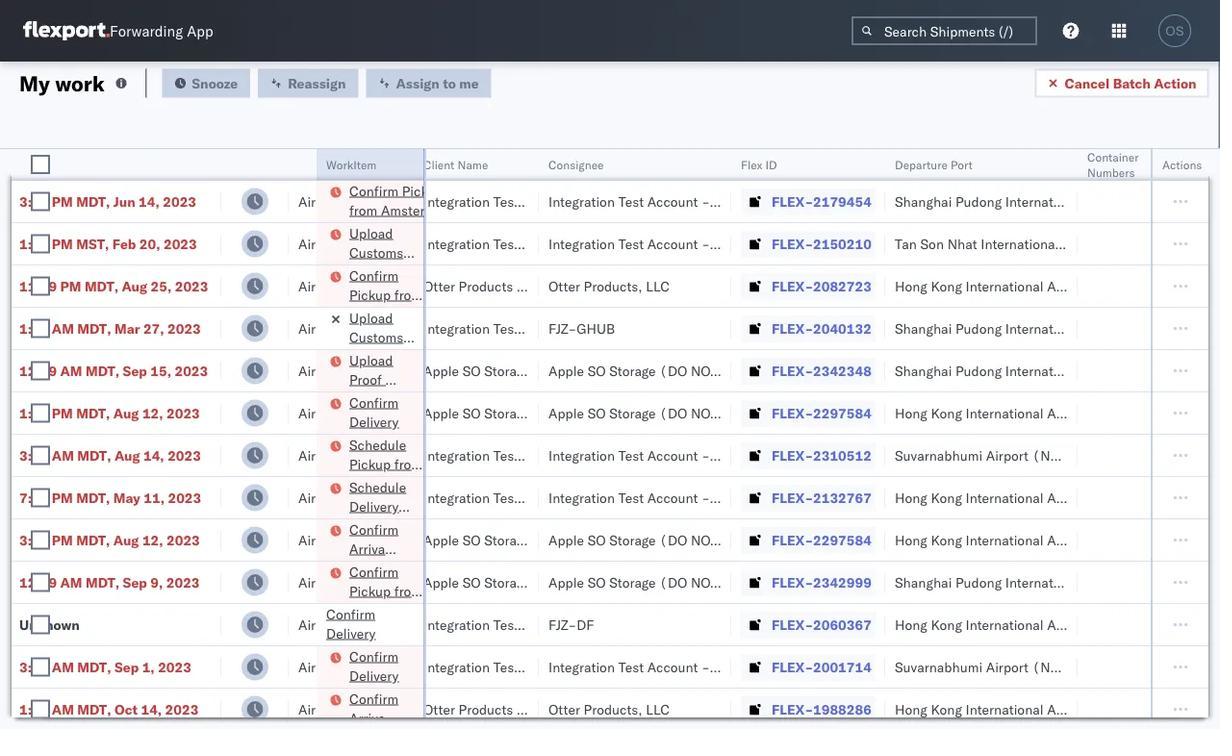 Task type: locate. For each thing, give the bounding box(es) containing it.
1 upload customs clearance documents from the top
[[349, 225, 419, 299]]

1 at from the top
[[349, 179, 361, 195]]

12, down 11,
[[142, 532, 163, 549]]

1 flex-2297584 from the top
[[772, 405, 872, 421]]

forwarding
[[110, 22, 183, 40]]

1 vertical spatial karl
[[714, 489, 738, 506]]

flex- down flex-2040132
[[772, 362, 813, 379]]

3 confirm arrival at cfs from the top
[[349, 690, 398, 729]]

1 vertical spatial 2297584
[[813, 532, 872, 549]]

shanghai
[[895, 193, 952, 210], [895, 320, 952, 337], [895, 362, 952, 379], [895, 574, 952, 591]]

2310512
[[813, 447, 872, 464]]

otter
[[423, 278, 455, 294], [549, 278, 580, 294], [423, 701, 455, 718], [549, 701, 580, 718]]

ag down the 'consignee' button
[[612, 235, 630, 252]]

2023 down 19, at the top left of page
[[163, 193, 196, 210]]

customs
[[349, 244, 403, 261], [349, 329, 403, 345]]

arrival for second confirm arrival at cfs button
[[349, 540, 389, 557]]

mdt, left oct
[[77, 701, 111, 718]]

flex-2040132 button
[[741, 315, 876, 342], [741, 315, 876, 342]]

flex- down flex-2179454
[[772, 235, 813, 252]]

0 vertical spatial upload customs clearance documents link
[[349, 224, 419, 299]]

clearance for second upload customs clearance documents link from the top
[[349, 348, 411, 365]]

cfs for second confirm arrival at cfs button
[[365, 560, 390, 576]]

integration test account - swarovski
[[549, 151, 775, 167], [549, 447, 775, 464]]

1 vertical spatial products,
[[584, 701, 643, 718]]

2342348
[[813, 362, 872, 379]]

upload customs clearance documents
[[349, 225, 419, 299], [349, 309, 419, 384]]

upload inside upload proof of delivery
[[349, 352, 393, 369]]

products, up ghub
[[584, 278, 643, 294]]

use)
[[596, 362, 631, 379], [721, 362, 756, 379], [596, 405, 631, 421], [721, 405, 756, 421], [596, 532, 631, 549], [721, 532, 756, 549], [596, 574, 631, 591], [721, 574, 756, 591]]

ag left flex-2150210
[[737, 235, 756, 252]]

2023 down "15,"
[[167, 405, 200, 421]]

am for 3:00 am mdt, sep 1, 2023
[[52, 659, 74, 676]]

confirm for the bottom confirm delivery link
[[349, 648, 398, 665]]

2 vertical spatial confirm arrival at cfs link
[[349, 689, 399, 729]]

otter products, llc down integration test account - western digital
[[549, 701, 670, 718]]

1 vertical spatial upload customs clearance documents
[[349, 309, 419, 384]]

1 vertical spatial otter products - test account
[[423, 701, 608, 718]]

2 arrival from the top
[[349, 540, 389, 557]]

customs up upload proof of delivery "link"
[[349, 329, 403, 345]]

1 shanghai pudong international airport from the top
[[895, 193, 1130, 210]]

2023 for 11:59 pm mdt, aug 25, 2023
[[175, 278, 208, 294]]

2001714
[[813, 659, 872, 676]]

1 vertical spatial flex-2297584
[[772, 532, 872, 549]]

2 otter products - test account from the top
[[423, 701, 608, 718]]

pm right 11:59
[[60, 278, 81, 294]]

so
[[463, 362, 481, 379], [588, 362, 606, 379], [463, 405, 481, 421], [588, 405, 606, 421], [463, 532, 481, 549], [588, 532, 606, 549], [463, 574, 481, 591], [588, 574, 606, 591]]

on
[[588, 235, 608, 252], [714, 235, 734, 252]]

flex- down 'digital'
[[772, 701, 813, 718]]

customs inside button
[[349, 244, 403, 261]]

1 international from the top
[[1005, 193, 1083, 210]]

arrival for 1st confirm arrival at cfs button
[[349, 159, 389, 176]]

1 swarovski from the top
[[714, 151, 775, 167]]

mdt, up 1:00 am mdt, oct 14, 2023
[[77, 659, 111, 676]]

mdt, left 'jun'
[[76, 193, 110, 210]]

mdt, for 3:30 pm mdt, aug 12, 2023
[[76, 532, 110, 549]]

llc
[[646, 278, 670, 294], [646, 701, 670, 718]]

1 shanghai from the top
[[895, 193, 952, 210]]

1 upload customs clearance documents link from the top
[[349, 224, 419, 299]]

departure port
[[895, 157, 973, 172]]

test
[[618, 151, 644, 167], [618, 193, 644, 210], [493, 235, 519, 252], [618, 235, 644, 252], [529, 278, 554, 294], [618, 447, 644, 464], [618, 489, 644, 506], [618, 659, 644, 676], [529, 701, 554, 718]]

flex- down flex id button at the top right of page
[[772, 193, 813, 210]]

1 upload from the top
[[349, 225, 393, 242]]

otter products, llc
[[549, 278, 670, 294], [549, 701, 670, 718]]

2297584 up 2342999
[[813, 532, 872, 549]]

karl down flex id button at the top right of page
[[714, 193, 738, 210]]

0 vertical spatial confirm delivery
[[349, 394, 399, 430]]

2023 for 12:59 am mdt, sep 15, 2023
[[175, 362, 208, 379]]

14, right 'jun'
[[139, 193, 160, 210]]

2023 for 1:00 am mdt, oct 14, 2023
[[165, 701, 199, 718]]

2 confirm arrival at cfs from the top
[[349, 521, 398, 576]]

mdt, down 1:00 pm mst, feb 20, 2023
[[85, 278, 118, 294]]

arrival for third confirm arrival at cfs button from the top
[[349, 710, 389, 727]]

1 vertical spatial 12,
[[142, 532, 163, 549]]

13 air from the top
[[298, 659, 316, 676]]

1 vertical spatial fjz-
[[549, 616, 577, 633]]

0 vertical spatial llc
[[646, 278, 670, 294]]

cfs for 1st confirm arrival at cfs button
[[365, 179, 390, 195]]

2 vertical spatial at
[[349, 729, 361, 729]]

1 horizontal spatial ag
[[737, 235, 756, 252]]

7 flex- from the top
[[772, 405, 813, 421]]

2 products from the top
[[459, 701, 513, 718]]

2023 right 20,
[[164, 235, 197, 252]]

-
[[702, 151, 710, 167], [702, 193, 710, 210], [577, 235, 585, 252], [702, 235, 710, 252], [517, 278, 525, 294], [702, 447, 710, 464], [702, 489, 710, 506], [702, 659, 710, 676], [517, 701, 525, 718]]

1 vertical spatial 3:00
[[19, 659, 48, 676]]

1 air from the top
[[298, 151, 316, 167]]

upload for the upload customs clearance documents button
[[349, 225, 393, 242]]

2 ag from the left
[[737, 235, 756, 252]]

0 vertical spatial integration test account - karl lagerfeld
[[549, 193, 799, 210]]

2040132
[[813, 320, 872, 337]]

resize handle column header for the client name button
[[516, 149, 539, 729]]

flex- up 'digital'
[[772, 616, 813, 633]]

0 vertical spatial upload
[[349, 225, 393, 242]]

sep for 15,
[[123, 362, 147, 379]]

aug left 19, at the top left of page
[[123, 151, 148, 167]]

0 horizontal spatial ag
[[612, 235, 630, 252]]

0 vertical spatial at
[[349, 179, 361, 195]]

1 confirm arrival at cfs button from the top
[[349, 139, 399, 195]]

2023 for 1:00 pm mst, feb 20, 2023
[[164, 235, 197, 252]]

1 1:00 from the top
[[19, 235, 48, 252]]

mdt, for 1:00 am mdt, oct 14, 2023
[[77, 701, 111, 718]]

1 vertical spatial products
[[459, 701, 513, 718]]

1 vertical spatial cfs
[[365, 560, 390, 576]]

0 vertical spatial clearance
[[349, 263, 411, 280]]

2023 down the 7:30 pm mdt, may 11, 2023
[[167, 532, 200, 549]]

1 vertical spatial at
[[349, 560, 361, 576]]

flex-2082723 button
[[741, 273, 876, 300], [741, 273, 876, 300]]

2 flex-2297584 from the top
[[772, 532, 872, 549]]

1 resize handle column header from the left
[[198, 149, 221, 729]]

1 vertical spatial clearance
[[349, 348, 411, 365]]

3:00 for 3:00 am mdt, sep 1, 2023
[[19, 659, 48, 676]]

1 vertical spatial documents
[[349, 367, 419, 384]]

products,
[[584, 278, 643, 294], [584, 701, 643, 718]]

shanghai down departure
[[895, 193, 952, 210]]

pm for 3:59
[[52, 193, 73, 210]]

aug left 25,
[[122, 278, 147, 294]]

10 air from the top
[[298, 532, 316, 549]]

2 vertical spatial cfs
[[365, 729, 390, 729]]

0 vertical spatial cfs
[[365, 179, 390, 195]]

1:00 down 3:00 am mdt, sep 1, 2023
[[19, 701, 48, 718]]

2023 right 1,
[[158, 659, 191, 676]]

1 vertical spatial customs
[[349, 329, 403, 345]]

15,
[[150, 362, 171, 379]]

2 vertical spatial confirm arrival at cfs
[[349, 690, 398, 729]]

mdt, for 12:59 am mdt, sep 9, 2023
[[86, 574, 119, 591]]

2023 right 27,
[[167, 320, 201, 337]]

resize handle column header for container numbers button
[[1180, 149, 1203, 729]]

1 fjz- from the top
[[549, 320, 577, 337]]

1 vertical spatial upload
[[349, 309, 393, 326]]

mdt,
[[86, 151, 119, 167], [76, 193, 110, 210], [85, 278, 118, 294], [77, 320, 111, 337], [86, 362, 119, 379], [76, 405, 110, 421], [77, 447, 111, 464], [76, 489, 110, 506], [76, 532, 110, 549], [86, 574, 119, 591], [77, 659, 111, 676], [77, 701, 111, 718]]

1 3:00 from the top
[[19, 447, 48, 464]]

mdt, left mar
[[77, 320, 111, 337]]

None checkbox
[[31, 155, 50, 174], [31, 192, 50, 211], [31, 361, 50, 381], [31, 404, 50, 423], [31, 573, 50, 592], [31, 615, 50, 635], [31, 658, 50, 677], [31, 700, 50, 719], [31, 155, 50, 174], [31, 192, 50, 211], [31, 361, 50, 381], [31, 404, 50, 423], [31, 573, 50, 592], [31, 615, 50, 635], [31, 658, 50, 677], [31, 700, 50, 719]]

delivery
[[349, 390, 399, 407], [349, 413, 399, 430], [349, 498, 399, 515], [326, 625, 376, 642], [349, 667, 399, 684]]

customs for second upload customs clearance documents link from the top
[[349, 329, 403, 345]]

actions
[[1162, 157, 1202, 172]]

products
[[459, 278, 513, 294], [459, 701, 513, 718]]

2023 right 19, at the top left of page
[[176, 151, 209, 167]]

1:30
[[19, 405, 48, 421]]

1 arrival from the top
[[349, 159, 389, 176]]

2023 for 11:00 am mdt, aug 19, 2023
[[176, 151, 209, 167]]

flex-2040132
[[772, 320, 872, 337]]

aug down may
[[113, 532, 139, 549]]

2 shanghai pudong international airport from the top
[[895, 320, 1130, 337]]

1 on from the left
[[588, 235, 608, 252]]

1 vertical spatial confirm delivery
[[326, 606, 376, 642]]

upload customs clearance documents button
[[349, 224, 419, 299]]

3:00 down unknown
[[19, 659, 48, 676]]

flex- down flex-2060367
[[772, 659, 813, 676]]

am down unknown
[[52, 659, 74, 676]]

flex-2342348 button
[[741, 357, 876, 384], [741, 357, 876, 384]]

0 horizontal spatial on
[[588, 235, 608, 252]]

mdt, for 1:30 pm mdt, aug 12, 2023
[[76, 405, 110, 421]]

flex-2310512
[[772, 447, 872, 464]]

None checkbox
[[31, 150, 50, 169], [31, 234, 50, 254], [31, 277, 50, 296], [31, 319, 50, 338], [31, 446, 50, 465], [31, 488, 50, 508], [31, 531, 50, 550], [31, 150, 50, 169], [31, 234, 50, 254], [31, 277, 50, 296], [31, 319, 50, 338], [31, 446, 50, 465], [31, 488, 50, 508], [31, 531, 50, 550]]

resize handle column header
[[198, 149, 221, 729], [266, 149, 289, 729], [294, 149, 317, 729], [391, 149, 414, 729], [401, 149, 424, 729], [516, 149, 539, 729], [708, 149, 731, 729], [862, 149, 885, 729], [1055, 149, 1078, 729], [1180, 149, 1203, 729], [1186, 149, 1209, 729]]

0 vertical spatial otter products, llc
[[549, 278, 670, 294]]

pm right 3:30
[[52, 532, 73, 549]]

pm for 3:30
[[52, 532, 73, 549]]

1 products from the top
[[459, 278, 513, 294]]

14, up 11,
[[143, 447, 164, 464]]

2 customs from the top
[[349, 329, 403, 345]]

1 cfs from the top
[[365, 179, 390, 195]]

0 vertical spatial arrival
[[349, 159, 389, 176]]

shanghai right 2342999
[[895, 574, 952, 591]]

2 vertical spatial 1:00
[[19, 701, 48, 718]]

2 upload customs clearance documents from the top
[[349, 309, 419, 384]]

cfs for third confirm arrival at cfs button from the top
[[365, 729, 390, 729]]

2 products, from the top
[[584, 701, 643, 718]]

2 lagerfeld from the top
[[742, 489, 799, 506]]

14, right oct
[[141, 701, 162, 718]]

0 vertical spatial 12:59
[[19, 362, 57, 379]]

upload for upload proof of delivery 'button'
[[349, 352, 393, 369]]

confirm arrival at cfs for first confirm arrival at cfs link
[[349, 140, 398, 195]]

2 vertical spatial arrival
[[349, 710, 389, 727]]

12,
[[142, 405, 163, 421], [142, 532, 163, 549]]

mst,
[[76, 235, 109, 252]]

2 at from the top
[[349, 560, 361, 576]]

my work
[[19, 70, 105, 96]]

flex- down flex-2150210
[[772, 278, 813, 294]]

1 otter products, llc from the top
[[549, 278, 670, 294]]

flex- up flex-2060367
[[772, 574, 813, 591]]

1 vertical spatial confirm delivery link
[[326, 605, 403, 643]]

2342999
[[813, 574, 872, 591]]

2023 for 3:30 pm mdt, aug 12, 2023
[[167, 532, 200, 549]]

2 vertical spatial upload
[[349, 352, 393, 369]]

air
[[298, 151, 316, 167], [298, 193, 316, 210], [298, 235, 316, 252], [298, 278, 316, 294], [298, 320, 316, 337], [298, 362, 316, 379], [298, 405, 316, 421], [298, 447, 316, 464], [298, 489, 316, 506], [298, 532, 316, 549], [298, 574, 316, 591], [298, 616, 316, 633], [298, 659, 316, 676], [298, 701, 316, 718]]

2023 up the 7:30 pm mdt, may 11, 2023
[[168, 447, 201, 464]]

mdt, for 12:59 am mdt, sep 15, 2023
[[86, 362, 119, 379]]

2 vertical spatial confirm arrival at cfs button
[[349, 689, 399, 729]]

1988286
[[813, 701, 872, 718]]

pm right '7:30'
[[52, 489, 73, 506]]

at for first confirm arrival at cfs link
[[349, 179, 361, 195]]

14 air from the top
[[298, 701, 316, 718]]

work
[[55, 70, 105, 96]]

pm right 3:59
[[52, 193, 73, 210]]

1 vertical spatial lagerfeld
[[742, 489, 799, 506]]

1 customs from the top
[[349, 244, 403, 261]]

aug for 1:30 pm mdt, aug 12, 2023
[[113, 405, 139, 421]]

2 1:00 from the top
[[19, 320, 48, 337]]

pm right 1:30 at the bottom
[[52, 405, 73, 421]]

name
[[458, 157, 488, 172]]

2023 right "15,"
[[175, 362, 208, 379]]

documents
[[349, 282, 419, 299], [349, 367, 419, 384]]

confirm delivery for the bottom confirm delivery link
[[349, 648, 399, 684]]

client name
[[423, 157, 488, 172]]

2 fjz- from the top
[[549, 616, 577, 633]]

sep left 1,
[[114, 659, 139, 676]]

2 otter products, llc from the top
[[549, 701, 670, 718]]

apple
[[423, 362, 459, 379], [549, 362, 584, 379], [423, 405, 459, 421], [549, 405, 584, 421], [423, 532, 459, 549], [549, 532, 584, 549], [423, 574, 459, 591], [549, 574, 584, 591]]

am for 1:00 am mdt, oct 14, 2023
[[52, 701, 74, 718]]

14 flex- from the top
[[772, 701, 813, 718]]

0 vertical spatial customs
[[349, 244, 403, 261]]

2 cfs from the top
[[365, 560, 390, 576]]

integration test account - on ag down consignee
[[423, 235, 630, 252]]

sep for 1,
[[114, 659, 139, 676]]

5 resize handle column header from the left
[[401, 149, 424, 729]]

2 clearance from the top
[[349, 348, 411, 365]]

2023 right oct
[[165, 701, 199, 718]]

upload down workitem button
[[349, 225, 393, 242]]

mdt, up 1:30 pm mdt, aug 12, 2023
[[86, 362, 119, 379]]

1:00 for 1:00 pm mst, feb 20, 2023
[[19, 235, 48, 252]]

am
[[60, 151, 82, 167], [52, 320, 74, 337], [60, 362, 82, 379], [52, 447, 74, 464], [60, 574, 82, 591], [52, 659, 74, 676], [52, 701, 74, 718]]

lagerfeld
[[742, 193, 799, 210], [742, 489, 799, 506]]

1 vertical spatial otter products, llc
[[549, 701, 670, 718]]

1 vertical spatial confirm delivery button
[[326, 605, 403, 645]]

0 vertical spatial confirm arrival at cfs
[[349, 140, 398, 195]]

1 vertical spatial swarovski
[[714, 447, 775, 464]]

arrival
[[349, 159, 389, 176], [349, 540, 389, 557], [349, 710, 389, 727]]

flex- up flex-2342999
[[772, 532, 813, 549]]

12:59 up 1:30 at the bottom
[[19, 362, 57, 379]]

1 vertical spatial 1:00
[[19, 320, 48, 337]]

lagerfeld down flex-2310512 in the bottom right of the page
[[742, 489, 799, 506]]

clearance inside button
[[349, 263, 411, 280]]

mdt, left may
[[76, 489, 110, 506]]

flex- right flex
[[772, 151, 813, 167]]

2 shanghai from the top
[[895, 320, 952, 337]]

0 vertical spatial karl
[[714, 193, 738, 210]]

2023 right 9,
[[166, 574, 200, 591]]

0 vertical spatial documents
[[349, 282, 419, 299]]

0 vertical spatial sep
[[123, 362, 147, 379]]

shanghai right 2040132
[[895, 320, 952, 337]]

pm left mst,
[[52, 235, 73, 252]]

otter products, llc up ghub
[[549, 278, 670, 294]]

14, for oct
[[141, 701, 162, 718]]

7 resize handle column header from the left
[[708, 149, 731, 729]]

1 vertical spatial integration test account - karl lagerfeld
[[549, 489, 799, 506]]

flex- up flex-2132767
[[772, 447, 813, 464]]

confirm delivery button
[[349, 393, 399, 434], [326, 605, 403, 645], [349, 647, 399, 688]]

2 vertical spatial confirm delivery
[[349, 648, 399, 684]]

0 vertical spatial products,
[[584, 278, 643, 294]]

fjz-df
[[549, 616, 594, 633]]

sep left 9,
[[123, 574, 147, 591]]

fjz- for ghub
[[549, 320, 577, 337]]

0 vertical spatial 1:00
[[19, 235, 48, 252]]

consignee button
[[539, 153, 712, 172]]

3 at from the top
[[349, 729, 361, 729]]

1 vertical spatial arrival
[[349, 540, 389, 557]]

1 vertical spatial sep
[[123, 574, 147, 591]]

1 vertical spatial llc
[[646, 701, 670, 718]]

1 confirm arrival at cfs from the top
[[349, 140, 398, 195]]

2 confirm arrival at cfs link from the top
[[349, 520, 399, 576]]

1 vertical spatial integration test account - swarovski
[[549, 447, 775, 464]]

am for 1:00 am mdt, mar 27, 2023
[[52, 320, 74, 337]]

flex- down the flex-2082723
[[772, 320, 813, 337]]

1 lagerfeld from the top
[[742, 193, 799, 210]]

lagerfeld down id
[[742, 193, 799, 210]]

shanghai pudong international airport
[[895, 193, 1130, 210], [895, 320, 1130, 337], [895, 362, 1130, 379], [895, 574, 1130, 591]]

flex- up flex-2310512 in the bottom right of the page
[[772, 405, 813, 421]]

2 vertical spatial sep
[[114, 659, 139, 676]]

3 confirm arrival at cfs link from the top
[[349, 689, 399, 729]]

ghub
[[577, 320, 615, 337]]

3:59
[[19, 193, 48, 210]]

0 vertical spatial lagerfeld
[[742, 193, 799, 210]]

1 vertical spatial upload customs clearance documents link
[[349, 308, 419, 384]]

12, for 3:30 pm mdt, aug 12, 2023
[[142, 532, 163, 549]]

am up 1:30 pm mdt, aug 12, 2023
[[60, 362, 82, 379]]

2023 for 3:00 am mdt, aug 14, 2023
[[168, 447, 201, 464]]

0 vertical spatial fjz-
[[549, 320, 577, 337]]

workitem
[[326, 157, 377, 172]]

products, down integration test account - western digital
[[584, 701, 643, 718]]

2179454
[[813, 193, 872, 210]]

mdt, up 3:00 am mdt, aug 14, 2023
[[76, 405, 110, 421]]

8 flex- from the top
[[772, 447, 813, 464]]

11 flex- from the top
[[772, 574, 813, 591]]

1:00 down 11:59
[[19, 320, 48, 337]]

confirm for the middle confirm delivery link
[[326, 606, 375, 623]]

3 air from the top
[[298, 235, 316, 252]]

2 pudong from the top
[[956, 320, 1002, 337]]

2060367
[[813, 616, 872, 633]]

upload up proof
[[349, 352, 393, 369]]

flex-2060367 button
[[741, 612, 876, 638], [741, 612, 876, 638]]

mdt, up 12:59 am mdt, sep 9, 2023
[[76, 532, 110, 549]]

resize handle column header for mode button
[[391, 149, 414, 729]]

mdt, up 3:59 pm mdt, jun 14, 2023
[[86, 151, 119, 167]]

customs down workitem button
[[349, 244, 403, 261]]

1:00 down 3:59
[[19, 235, 48, 252]]

flex- down flex-2310512 in the bottom right of the page
[[772, 489, 813, 506]]

2 air from the top
[[298, 193, 316, 210]]

0 vertical spatial confirm arrival at cfs link
[[349, 139, 399, 195]]

1 vertical spatial 12:59
[[19, 574, 57, 591]]

mdt, down 3:30 pm mdt, aug 12, 2023
[[86, 574, 119, 591]]

delivery inside "link"
[[349, 390, 399, 407]]

0 vertical spatial flex-2297584
[[772, 405, 872, 421]]

confirm for 3rd confirm arrival at cfs link
[[349, 690, 398, 707]]

2 12, from the top
[[142, 532, 163, 549]]

4 air from the top
[[298, 278, 316, 294]]

3 shanghai pudong international airport from the top
[[895, 362, 1130, 379]]

2 3:00 from the top
[[19, 659, 48, 676]]

0 vertical spatial products
[[459, 278, 513, 294]]

am right "11:00"
[[60, 151, 82, 167]]

integration
[[549, 151, 615, 167], [549, 193, 615, 210], [423, 235, 490, 252], [549, 235, 615, 252], [549, 447, 615, 464], [549, 489, 615, 506], [549, 659, 615, 676]]

2 vertical spatial 14,
[[141, 701, 162, 718]]

0 vertical spatial confirm arrival at cfs button
[[349, 139, 399, 195]]

upload
[[349, 225, 393, 242], [349, 309, 393, 326], [349, 352, 393, 369]]

karl left flex-2132767
[[714, 489, 738, 506]]

flex-2060367
[[772, 616, 872, 633]]

confirm arrival at cfs for second confirm arrival at cfs link from the top of the page
[[349, 521, 398, 576]]

0 vertical spatial upload customs clearance documents
[[349, 225, 419, 299]]

at for second confirm arrival at cfs link from the top of the page
[[349, 560, 361, 576]]

confirm for top confirm delivery link
[[349, 394, 398, 411]]

confirm delivery
[[349, 394, 399, 430], [326, 606, 376, 642], [349, 648, 399, 684]]

1 documents from the top
[[349, 282, 419, 299]]

mdt, for 11:59 pm mdt, aug 25, 2023
[[85, 278, 118, 294]]

aug up may
[[114, 447, 140, 464]]

2023 for 12:59 am mdt, sep 9, 2023
[[166, 574, 200, 591]]

flex-2297584 up flex-2310512 in the bottom right of the page
[[772, 405, 872, 421]]

delivery inside schedule delivery appointment
[[349, 498, 399, 515]]

sep for 9,
[[123, 574, 147, 591]]

3:00 down 1:30 at the bottom
[[19, 447, 48, 464]]

0 vertical spatial otter products - test account
[[423, 278, 608, 294]]

am down 3:00 am mdt, sep 1, 2023
[[52, 701, 74, 718]]

1:00 for 1:00 am mdt, oct 14, 2023
[[19, 701, 48, 718]]

2082723
[[813, 278, 872, 294]]

sep left "15,"
[[123, 362, 147, 379]]

schedule delivery appointment
[[349, 479, 428, 534]]

am up unknown
[[60, 574, 82, 591]]

upload customs clearance documents link
[[349, 224, 419, 299], [349, 308, 419, 384]]

upload down the upload customs clearance documents button
[[349, 309, 393, 326]]

flex-2297584
[[772, 405, 872, 421], [772, 532, 872, 549]]

shanghai right 2342348 at the right of page
[[895, 362, 952, 379]]

am down 11:59
[[52, 320, 74, 337]]

0 vertical spatial swarovski
[[714, 151, 775, 167]]

3:00
[[19, 447, 48, 464], [19, 659, 48, 676]]

0 vertical spatial 2297584
[[813, 405, 872, 421]]

1 vertical spatial confirm arrival at cfs button
[[349, 520, 399, 576]]

1 vertical spatial confirm arrival at cfs
[[349, 521, 398, 576]]

2023 right 25,
[[175, 278, 208, 294]]

Search Shipments (/) text field
[[852, 16, 1037, 45]]

1 vertical spatial 14,
[[143, 447, 164, 464]]

fjz- for df
[[549, 616, 577, 633]]

2023 right 11,
[[168, 489, 201, 506]]

2 resize handle column header from the left
[[266, 149, 289, 729]]

swarovski
[[714, 151, 775, 167], [714, 447, 775, 464]]

12:59 am mdt, sep 9, 2023
[[19, 574, 200, 591]]

port
[[951, 157, 973, 172]]

0 vertical spatial 3:00
[[19, 447, 48, 464]]

7:30
[[19, 489, 48, 506]]

mdt, down 1:30 pm mdt, aug 12, 2023
[[77, 447, 111, 464]]

fjz-
[[549, 320, 577, 337], [549, 616, 577, 633]]

aug
[[123, 151, 148, 167], [122, 278, 147, 294], [113, 405, 139, 421], [114, 447, 140, 464], [113, 532, 139, 549]]

am for 12:59 am mdt, sep 15, 2023
[[60, 362, 82, 379]]

aug for 11:59 pm mdt, aug 25, 2023
[[122, 278, 147, 294]]

1 horizontal spatial on
[[714, 235, 734, 252]]

0 vertical spatial integration test account - swarovski
[[549, 151, 775, 167]]

12:59 down 3:30
[[19, 574, 57, 591]]

am down 1:30 pm mdt, aug 12, 2023
[[52, 447, 74, 464]]

1 clearance from the top
[[349, 263, 411, 280]]

upload inside button
[[349, 225, 393, 242]]

0 vertical spatial 12,
[[142, 405, 163, 421]]

2023 for 3:59 pm mdt, jun 14, 2023
[[163, 193, 196, 210]]

1:00 am mdt, oct 14, 2023
[[19, 701, 199, 718]]

1 integration test account - karl lagerfeld from the top
[[549, 193, 799, 210]]

12, down "15,"
[[142, 405, 163, 421]]

integration test account - on ag down the 'consignee' button
[[549, 235, 756, 252]]

2 vertical spatial confirm delivery button
[[349, 647, 399, 688]]

flex-2297584 up flex-2342999
[[772, 532, 872, 549]]

0 vertical spatial 14,
[[139, 193, 160, 210]]

9 resize handle column header from the left
[[1055, 149, 1078, 729]]

client name button
[[414, 153, 520, 172]]

2297584 up 2310512
[[813, 405, 872, 421]]

1 vertical spatial confirm arrival at cfs link
[[349, 520, 399, 576]]

aug down 12:59 am mdt, sep 15, 2023
[[113, 405, 139, 421]]

1 2297584 from the top
[[813, 405, 872, 421]]

mdt, for 3:00 am mdt, sep 1, 2023
[[77, 659, 111, 676]]

9,
[[150, 574, 163, 591]]

2 vertical spatial confirm delivery link
[[349, 647, 399, 686]]



Task type: describe. For each thing, give the bounding box(es) containing it.
confirm for first confirm arrival at cfs link
[[349, 140, 398, 157]]

consignee
[[549, 157, 604, 172]]

9 air from the top
[[298, 489, 316, 506]]

resize handle column header for 'departure port' "button"
[[1055, 149, 1078, 729]]

batch
[[1113, 75, 1151, 91]]

12:59 for 12:59 am mdt, sep 9, 2023
[[19, 574, 57, 591]]

mdt, for 11:00 am mdt, aug 19, 2023
[[86, 151, 119, 167]]

11:00 am mdt, aug 19, 2023
[[19, 151, 209, 167]]

confirm delivery for the middle confirm delivery link
[[326, 606, 376, 642]]

mdt, for 3:59 pm mdt, jun 14, 2023
[[76, 193, 110, 210]]

flex
[[741, 157, 763, 172]]

cancel batch action button
[[1035, 69, 1209, 98]]

os
[[1166, 24, 1184, 38]]

2 confirm arrival at cfs button from the top
[[349, 520, 399, 576]]

1 ag from the left
[[612, 235, 630, 252]]

forwarding app
[[110, 22, 213, 40]]

3:00 am mdt, aug 14, 2023
[[19, 447, 201, 464]]

app
[[187, 22, 213, 40]]

11:59 pm mdt, aug 25, 2023
[[19, 278, 208, 294]]

8 air from the top
[[298, 447, 316, 464]]

pm for 1:30
[[52, 405, 73, 421]]

flexport. image
[[23, 21, 110, 40]]

flex id
[[741, 157, 777, 172]]

resize handle column header for deadline button
[[198, 149, 221, 729]]

upload proof of delivery button
[[349, 351, 399, 407]]

19,
[[152, 151, 173, 167]]

2 documents from the top
[[349, 367, 419, 384]]

2 on from the left
[[714, 235, 734, 252]]

2 karl from the top
[[714, 489, 738, 506]]

resize handle column header for flex id button at the top right of page
[[862, 149, 885, 729]]

1 airport from the top
[[1087, 193, 1130, 210]]

11:00
[[19, 151, 57, 167]]

departure port button
[[885, 153, 1059, 172]]

numbers
[[1087, 165, 1135, 179]]

7 air from the top
[[298, 405, 316, 421]]

confirm arrival at cfs for 3rd confirm arrival at cfs link
[[349, 690, 398, 729]]

2 swarovski from the top
[[714, 447, 775, 464]]

4 pudong from the top
[[956, 574, 1002, 591]]

11 air from the top
[[298, 574, 316, 591]]

appointment
[[349, 517, 428, 534]]

am for 12:59 am mdt, sep 9, 2023
[[60, 574, 82, 591]]

flex-2150210
[[772, 235, 872, 252]]

departure
[[895, 157, 948, 172]]

0 vertical spatial confirm delivery button
[[349, 393, 399, 434]]

10 flex- from the top
[[772, 532, 813, 549]]

4 flex- from the top
[[772, 278, 813, 294]]

3 shanghai from the top
[[895, 362, 952, 379]]

schedule delivery appointment link
[[349, 478, 428, 534]]

mode button
[[289, 153, 395, 172]]

forwarding app link
[[23, 21, 213, 40]]

2 integration test account - on ag from the left
[[549, 235, 756, 252]]

pm for 7:30
[[52, 489, 73, 506]]

4 shanghai pudong international airport from the top
[[895, 574, 1130, 591]]

2310499
[[813, 151, 872, 167]]

3 flex- from the top
[[772, 235, 813, 252]]

1 llc from the top
[[646, 278, 670, 294]]

2 upload customs clearance documents link from the top
[[349, 308, 419, 384]]

3 international from the top
[[1005, 362, 1083, 379]]

3 airport from the top
[[1087, 362, 1130, 379]]

id
[[766, 157, 777, 172]]

4 shanghai from the top
[[895, 574, 952, 591]]

27,
[[143, 320, 164, 337]]

11 resize handle column header from the left
[[1186, 149, 1209, 729]]

1 integration test account - on ag from the left
[[423, 235, 630, 252]]

df
[[577, 616, 594, 633]]

3 pudong from the top
[[956, 362, 1002, 379]]

at for 3rd confirm arrival at cfs link
[[349, 729, 361, 729]]

12 air from the top
[[298, 616, 316, 633]]

14, for aug
[[143, 447, 164, 464]]

3:30
[[19, 532, 48, 549]]

container numbers button
[[1078, 145, 1184, 180]]

flex-2179454
[[772, 193, 872, 210]]

1,
[[142, 659, 155, 676]]

1 integration test account - swarovski from the top
[[549, 151, 775, 167]]

2 integration test account - swarovski from the top
[[549, 447, 775, 464]]

3 confirm arrival at cfs button from the top
[[349, 689, 399, 729]]

deadline
[[19, 157, 66, 172]]

20,
[[139, 235, 160, 252]]

0 vertical spatial confirm delivery link
[[349, 393, 399, 432]]

flex-2082723
[[772, 278, 872, 294]]

12 flex- from the top
[[772, 616, 813, 633]]

3:00 for 3:00 am mdt, aug 14, 2023
[[19, 447, 48, 464]]

6 air from the top
[[298, 362, 316, 379]]

customs for second upload customs clearance documents link from the bottom
[[349, 244, 403, 261]]

3 resize handle column header from the left
[[294, 149, 317, 729]]

flex-1988286
[[772, 701, 872, 718]]

1 products, from the top
[[584, 278, 643, 294]]

western
[[714, 659, 764, 676]]

12:59 for 12:59 am mdt, sep 15, 2023
[[19, 362, 57, 379]]

mar
[[114, 320, 140, 337]]

1:00 for 1:00 am mdt, mar 27, 2023
[[19, 320, 48, 337]]

9 flex- from the top
[[772, 489, 813, 506]]

mdt, for 3:00 am mdt, aug 14, 2023
[[77, 447, 111, 464]]

upload proof of delivery link
[[349, 351, 399, 407]]

2 llc from the top
[[646, 701, 670, 718]]

confirm delivery for top confirm delivery link
[[349, 394, 399, 430]]

3:59 pm mdt, jun 14, 2023
[[19, 193, 196, 210]]

2023 for 1:30 pm mdt, aug 12, 2023
[[167, 405, 200, 421]]

flex-2132767
[[772, 489, 872, 506]]

container
[[1087, 150, 1139, 164]]

1 flex- from the top
[[772, 151, 813, 167]]

aug for 3:00 am mdt, aug 14, 2023
[[114, 447, 140, 464]]

pm for 11:59
[[60, 278, 81, 294]]

upload proof of delivery
[[349, 352, 399, 407]]

mode
[[298, 157, 329, 172]]

4 airport from the top
[[1087, 574, 1130, 591]]

resize handle column header for workitem button
[[401, 149, 424, 729]]

workitem button
[[317, 153, 405, 172]]

14, for jun
[[139, 193, 160, 210]]

2150210
[[813, 235, 872, 252]]

container numbers
[[1087, 150, 1139, 179]]

2 2297584 from the top
[[813, 532, 872, 549]]

12:59 am mdt, sep 15, 2023
[[19, 362, 208, 379]]

aug for 11:00 am mdt, aug 19, 2023
[[123, 151, 148, 167]]

pm for 1:00
[[52, 235, 73, 252]]

2132767
[[813, 489, 872, 506]]

mdt, for 1:00 am mdt, mar 27, 2023
[[77, 320, 111, 337]]

1:00 pm mst, feb 20, 2023
[[19, 235, 197, 252]]

5 air from the top
[[298, 320, 316, 337]]

3:30 pm mdt, aug 12, 2023
[[19, 532, 200, 549]]

oct
[[114, 701, 138, 718]]

of
[[386, 371, 398, 388]]

cancel batch action
[[1065, 75, 1197, 91]]

unknown
[[19, 616, 80, 633]]

cancel
[[1065, 75, 1110, 91]]

client
[[423, 157, 455, 172]]

jun
[[113, 193, 135, 210]]

2 upload from the top
[[349, 309, 393, 326]]

am for 11:00 am mdt, aug 19, 2023
[[60, 151, 82, 167]]

aug for 3:30 pm mdt, aug 12, 2023
[[113, 532, 139, 549]]

flex-2001714
[[772, 659, 872, 676]]

flex id button
[[731, 153, 866, 172]]

2023 for 1:00 am mdt, mar 27, 2023
[[167, 320, 201, 337]]

resize handle column header for the 'consignee' button
[[708, 149, 731, 729]]

5 flex- from the top
[[772, 320, 813, 337]]

25,
[[151, 278, 172, 294]]

fjz-ghub
[[549, 320, 615, 337]]

flex-2342348
[[772, 362, 872, 379]]

2 integration test account - karl lagerfeld from the top
[[549, 489, 799, 506]]

am for 3:00 am mdt, aug 14, 2023
[[52, 447, 74, 464]]

11:59
[[19, 278, 57, 294]]

my
[[19, 70, 50, 96]]

13 flex- from the top
[[772, 659, 813, 676]]

mdt, for 7:30 pm mdt, may 11, 2023
[[76, 489, 110, 506]]

flex-2310499
[[772, 151, 872, 167]]

1 pudong from the top
[[956, 193, 1002, 210]]

2 flex- from the top
[[772, 193, 813, 210]]

2 airport from the top
[[1087, 320, 1130, 337]]

1 confirm arrival at cfs link from the top
[[349, 139, 399, 195]]

2 international from the top
[[1005, 320, 1083, 337]]

2023 for 7:30 pm mdt, may 11, 2023
[[168, 489, 201, 506]]

1 karl from the top
[[714, 193, 738, 210]]

clearance for second upload customs clearance documents link from the bottom
[[349, 263, 411, 280]]

4 international from the top
[[1005, 574, 1083, 591]]

2023 for 3:00 am mdt, sep 1, 2023
[[158, 659, 191, 676]]

confirm for second confirm arrival at cfs link from the top of the page
[[349, 521, 398, 538]]

integration test account - western digital
[[549, 659, 807, 676]]

3:00 am mdt, sep 1, 2023
[[19, 659, 191, 676]]

1 otter products - test account from the top
[[423, 278, 608, 294]]

upload customs clearance documents for second upload customs clearance documents link from the top
[[349, 309, 419, 384]]

proof
[[349, 371, 382, 388]]

upload customs clearance documents for second upload customs clearance documents link from the bottom
[[349, 225, 419, 299]]

action
[[1154, 75, 1197, 91]]

feb
[[112, 235, 136, 252]]

schedule delivery appointment button
[[349, 478, 428, 534]]

flex-2342999
[[772, 574, 872, 591]]

6 flex- from the top
[[772, 362, 813, 379]]

12, for 1:30 pm mdt, aug 12, 2023
[[142, 405, 163, 421]]



Task type: vqa. For each thing, say whether or not it's contained in the screenshot.
middle cfs
yes



